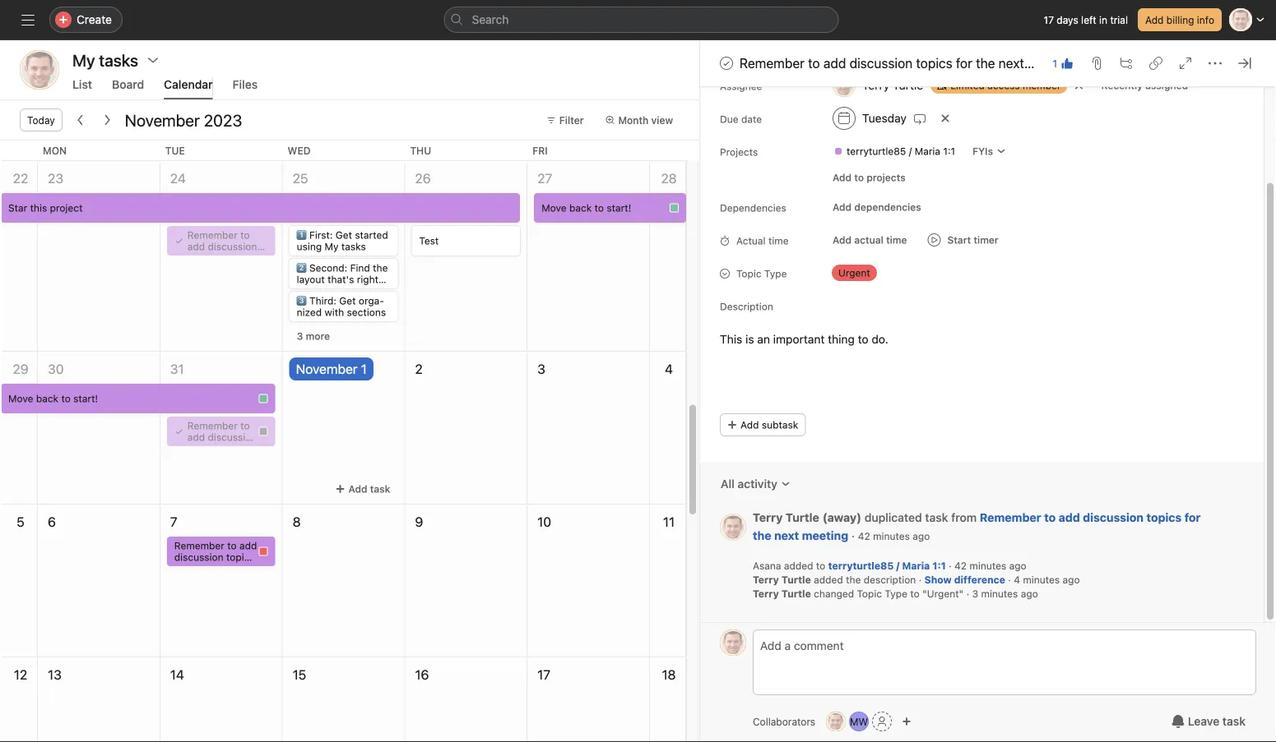 Task type: vqa. For each thing, say whether or not it's contained in the screenshot.
Recently assigned
yes



Task type: describe. For each thing, give the bounding box(es) containing it.
7
[[170, 515, 177, 530]]

first:
[[309, 230, 333, 241]]

november 2023
[[125, 110, 242, 130]]

0 vertical spatial turtle
[[786, 512, 819, 525]]

star
[[8, 202, 27, 214]]

task for november 1
[[370, 484, 390, 495]]

from
[[951, 512, 977, 525]]

0 vertical spatial remember to add discussion topics for the next meeting
[[740, 56, 1076, 71]]

26
[[415, 171, 431, 186]]

duplicated task from
[[864, 512, 980, 525]]

22
[[13, 171, 28, 186]]

view
[[651, 114, 673, 126]]

terryturtle85 / maria 1:1
[[847, 146, 955, 158]]

previous month image
[[74, 114, 87, 127]]

terry turtle (away)
[[753, 512, 861, 525]]

close details image
[[1238, 57, 1251, 70]]

ago inside · 42 minutes ago
[[913, 531, 930, 543]]

dependencies
[[854, 202, 921, 213]]

· down (away) at bottom
[[851, 530, 855, 543]]

2
[[415, 362, 423, 377]]

actual
[[736, 236, 766, 247]]

9
[[415, 515, 423, 530]]

project
[[50, 202, 83, 214]]

files
[[233, 78, 258, 91]]

asana
[[753, 561, 781, 573]]

1️⃣ first: get started using my tasks
[[297, 230, 388, 253]]

add for add billing info
[[1145, 14, 1164, 26]]

3 inside asana added to terryturtle85 / maria 1:1 · 42 minutes ago terry turtle added the description · show difference · 4 minutes ago terry turtle changed topic type to " urgent " · 3 minutes ago
[[972, 589, 978, 601]]

0 horizontal spatial remember
[[740, 56, 805, 71]]

member
[[1023, 80, 1061, 92]]

23
[[48, 171, 63, 186]]

Completed checkbox
[[717, 53, 736, 73]]

1 horizontal spatial added
[[814, 575, 843, 587]]

move back to start! for 30
[[8, 393, 98, 405]]

move back to start! for 27
[[541, 202, 631, 214]]

show options image
[[147, 53, 160, 67]]

search button
[[444, 7, 839, 33]]

· 42 minutes ago
[[848, 530, 930, 543]]

search
[[472, 13, 509, 26]]

terryturtle85 inside asana added to terryturtle85 / maria 1:1 · 42 minutes ago terry turtle added the description · show difference · 4 minutes ago terry turtle changed topic type to " urgent " · 3 minutes ago
[[828, 561, 894, 573]]

0 horizontal spatial topics
[[916, 56, 952, 71]]

my tasks
[[72, 50, 138, 70]]

today
[[27, 114, 55, 126]]

an
[[757, 333, 770, 347]]

description
[[864, 575, 916, 587]]

13
[[48, 668, 62, 683]]

info
[[1197, 14, 1214, 26]]

1 vertical spatial turtle
[[781, 575, 811, 587]]

terry turtle link for added the description
[[753, 574, 811, 587]]

collaborators
[[753, 717, 815, 728]]

more
[[306, 331, 330, 342]]

urgent button
[[825, 262, 924, 285]]

0 vertical spatial terryturtle85 / maria 1:1 link
[[827, 144, 962, 160]]

mon
[[43, 145, 67, 156]]

(away)
[[823, 512, 861, 525]]

list link
[[72, 78, 92, 100]]

add for add actual time
[[833, 235, 852, 246]]

that's
[[328, 274, 354, 285]]

minutes inside · 42 minutes ago
[[873, 531, 910, 543]]

3️⃣
[[297, 295, 307, 307]]

add for add to projects
[[833, 172, 852, 184]]

add actual time
[[833, 235, 907, 246]]

november 1
[[296, 362, 367, 377]]

1️⃣
[[297, 230, 307, 241]]

14
[[170, 668, 184, 683]]

leave
[[1188, 715, 1219, 729]]

layout
[[297, 274, 325, 285]]

1:1 inside asana added to terryturtle85 / maria 1:1 · 42 minutes ago terry turtle added the description · show difference · 4 minutes ago terry turtle changed topic type to " urgent " · 3 minutes ago
[[932, 561, 946, 573]]

1 horizontal spatial for
[[956, 56, 972, 71]]

0 vertical spatial 1:1
[[943, 146, 955, 158]]

add billing info
[[1145, 14, 1214, 26]]

access
[[987, 80, 1020, 92]]

1 vertical spatial remember to add discussion topics for the next meeting
[[753, 512, 1201, 543]]

main content inside remember to add discussion topics for the next meeting dialog
[[700, 0, 1264, 623]]

add dependencies button
[[825, 196, 929, 219]]

0 vertical spatial added
[[784, 561, 813, 573]]

24
[[170, 171, 186, 186]]

terryturtle85 inside 'terryturtle85 / maria 1:1' link
[[847, 146, 906, 158]]

due date
[[720, 114, 762, 125]]

files link
[[233, 78, 258, 100]]

in
[[1099, 14, 1107, 26]]

for inside remember to add discussion topics for the next meeting link
[[1184, 512, 1201, 525]]

november for november 1
[[296, 362, 358, 377]]

move for 27
[[541, 202, 567, 214]]

show
[[924, 575, 952, 587]]

assignee
[[720, 81, 762, 93]]

list
[[72, 78, 92, 91]]

to inside button
[[854, 172, 864, 184]]

2️⃣ second: find the layout that's right for you 3️⃣ third: get organized with sections
[[297, 262, 388, 318]]

topics inside remember to add discussion topics for the next meeting
[[1146, 512, 1182, 525]]

minutes right the difference
[[1023, 575, 1060, 587]]

subtask
[[762, 420, 798, 432]]

important
[[773, 333, 825, 347]]

billing
[[1166, 14, 1194, 26]]

0 horizontal spatial discussion
[[849, 56, 913, 71]]

is
[[745, 333, 754, 347]]

fyis button
[[965, 140, 1014, 163]]

add for add subtask
[[740, 420, 759, 432]]

add for add dependencies
[[833, 202, 852, 213]]

clear due date image
[[940, 114, 950, 124]]

test
[[419, 235, 439, 247]]

0 horizontal spatial type
[[764, 269, 787, 280]]

timer
[[974, 235, 999, 246]]

november for november 2023
[[125, 110, 200, 130]]

3 terry from the top
[[753, 589, 779, 601]]

filter button
[[539, 109, 591, 132]]

for inside 2️⃣ second: find the layout that's right for you 3️⃣ third: get organized with sections
[[297, 285, 310, 297]]

4 inside asana added to terryturtle85 / maria 1:1 · 42 minutes ago terry turtle added the description · show difference · 4 minutes ago terry turtle changed topic type to " urgent " · 3 minutes ago
[[1014, 575, 1020, 587]]

2023
[[204, 110, 242, 130]]

create button
[[49, 7, 123, 33]]

time inside add actual time dropdown button
[[886, 235, 907, 246]]

urgent inside dropdown button
[[838, 268, 870, 279]]

0 vertical spatial topic
[[736, 269, 761, 280]]

activity
[[738, 478, 777, 492]]

add to projects button
[[825, 167, 913, 190]]

duplicated
[[864, 512, 922, 525]]

18
[[662, 668, 676, 683]]

copy task link image
[[1149, 57, 1162, 70]]

· left show
[[919, 575, 922, 587]]

maria inside asana added to terryturtle85 / maria 1:1 · 42 minutes ago terry turtle added the description · show difference · 4 minutes ago terry turtle changed topic type to " urgent " · 3 minutes ago
[[902, 561, 930, 573]]

27
[[537, 171, 552, 186]]

task for collaborators
[[1222, 715, 1246, 729]]

board link
[[112, 78, 144, 100]]

all
[[721, 478, 735, 492]]

you
[[312, 285, 329, 297]]

second:
[[309, 262, 347, 274]]

remove assignee image
[[1074, 81, 1084, 91]]

tt inside main content
[[727, 522, 739, 534]]



Task type: locate. For each thing, give the bounding box(es) containing it.
0 vertical spatial terry
[[753, 512, 783, 525]]

0 horizontal spatial /
[[896, 561, 900, 573]]

add inside "button"
[[740, 420, 759, 432]]

42 inside asana added to terryturtle85 / maria 1:1 · 42 minutes ago terry turtle added the description · show difference · 4 minutes ago terry turtle changed topic type to " urgent " · 3 minutes ago
[[954, 561, 967, 573]]

1 horizontal spatial 17
[[1044, 14, 1054, 26]]

type inside asana added to terryturtle85 / maria 1:1 · 42 minutes ago terry turtle added the description · show difference · 4 minutes ago terry turtle changed topic type to " urgent " · 3 minutes ago
[[885, 589, 907, 601]]

2 vertical spatial terry
[[753, 589, 779, 601]]

terry turtle link for (away)
[[753, 512, 819, 525]]

move for 30
[[8, 393, 33, 405]]

2 vertical spatial for
[[1184, 512, 1201, 525]]

urgent down show
[[927, 589, 959, 601]]

move
[[541, 202, 567, 214], [8, 393, 33, 405]]

minutes up the difference
[[969, 561, 1006, 573]]

more actions for this task image
[[1209, 57, 1222, 70]]

sections
[[347, 307, 386, 318]]

topic down description
[[857, 589, 882, 601]]

search list box
[[444, 7, 839, 33]]

maria down repeats icon
[[915, 146, 940, 158]]

3 inside button
[[297, 331, 303, 342]]

urgent
[[838, 268, 870, 279], [927, 589, 959, 601]]

"
[[922, 589, 927, 601], [959, 589, 964, 601]]

asana added to terryturtle85 / maria 1:1 · 42 minutes ago terry turtle added the description · show difference · 4 minutes ago terry turtle changed topic type to " urgent " · 3 minutes ago
[[753, 561, 1080, 601]]

find
[[350, 262, 370, 274]]

42 down (away) at bottom
[[858, 531, 870, 543]]

0 horizontal spatial add
[[823, 56, 846, 71]]

the up changed
[[846, 575, 861, 587]]

urgent down actual
[[838, 268, 870, 279]]

0 horizontal spatial 3
[[297, 331, 303, 342]]

terryturtle85 up description
[[828, 561, 894, 573]]

dependencies
[[720, 203, 786, 214]]

1 " from the left
[[922, 589, 927, 601]]

added up changed
[[814, 575, 843, 587]]

42 inside · 42 minutes ago
[[858, 531, 870, 543]]

type down "actual time"
[[764, 269, 787, 280]]

1 horizontal spatial task
[[925, 512, 948, 525]]

2 vertical spatial terry turtle link
[[753, 589, 811, 601]]

mw button
[[849, 712, 869, 732]]

10
[[537, 515, 551, 530]]

12
[[14, 668, 27, 683]]

0 vertical spatial for
[[956, 56, 972, 71]]

get
[[335, 230, 352, 241], [339, 295, 356, 307]]

discussion inside remember to add discussion topics for the next meeting
[[1083, 512, 1144, 525]]

1 horizontal spatial next
[[999, 56, 1024, 71]]

1 vertical spatial terryturtle85 / maria 1:1 link
[[828, 561, 946, 573]]

0 vertical spatial 3
[[297, 331, 303, 342]]

today button
[[20, 109, 62, 132]]

repeats image
[[913, 112, 926, 125]]

1 horizontal spatial discussion
[[1083, 512, 1144, 525]]

start! for 27
[[607, 202, 631, 214]]

0 vertical spatial terry turtle link
[[753, 512, 819, 525]]

1:1 up show
[[932, 561, 946, 573]]

1 vertical spatial remember
[[980, 512, 1041, 525]]

difference
[[954, 575, 1005, 587]]

0 vertical spatial maria
[[915, 146, 940, 158]]

1 up member
[[1053, 58, 1057, 69]]

add subtask button
[[720, 414, 806, 437]]

remember to add discussion topics for the next meeting dialog
[[700, 0, 1276, 743]]

calendar link
[[164, 78, 213, 100]]

limited access member
[[950, 80, 1061, 92]]

30
[[48, 362, 64, 377]]

0 vertical spatial 1
[[1053, 58, 1057, 69]]

0 horizontal spatial 1
[[361, 362, 367, 377]]

6
[[48, 515, 56, 530]]

date
[[741, 114, 762, 125]]

1 inside button
[[1053, 58, 1057, 69]]

1 horizontal spatial start!
[[607, 202, 631, 214]]

start timer
[[947, 235, 999, 246]]

turtle down terry turtle (away)
[[781, 575, 811, 587]]

0 vertical spatial move back to start!
[[541, 202, 631, 214]]

get right first:
[[335, 230, 352, 241]]

turtle left (away) at bottom
[[786, 512, 819, 525]]

add inside remember to add discussion topics for the next meeting
[[1059, 512, 1080, 525]]

1 vertical spatial terry turtle link
[[753, 574, 811, 587]]

0 horizontal spatial "
[[922, 589, 927, 601]]

1 vertical spatial maria
[[902, 561, 930, 573]]

1 horizontal spatial topic
[[857, 589, 882, 601]]

added right asana
[[784, 561, 813, 573]]

1 horizontal spatial "
[[959, 589, 964, 601]]

0 vertical spatial 42
[[858, 531, 870, 543]]

topic down actual
[[736, 269, 761, 280]]

the right find
[[373, 262, 388, 274]]

add
[[1145, 14, 1164, 26], [833, 172, 852, 184], [833, 202, 852, 213], [833, 235, 852, 246], [740, 420, 759, 432], [348, 484, 367, 495]]

start
[[947, 235, 971, 246]]

1 horizontal spatial move
[[541, 202, 567, 214]]

0 vertical spatial type
[[764, 269, 787, 280]]

1 horizontal spatial back
[[569, 202, 592, 214]]

actual time
[[736, 236, 789, 247]]

0 vertical spatial topics
[[916, 56, 952, 71]]

november down more
[[296, 362, 358, 377]]

third:
[[309, 295, 336, 307]]

0 horizontal spatial move
[[8, 393, 33, 405]]

2 horizontal spatial for
[[1184, 512, 1201, 525]]

calendar
[[164, 78, 213, 91]]

add dependencies
[[833, 202, 921, 213]]

0 horizontal spatial urgent
[[838, 268, 870, 279]]

add actual time button
[[825, 229, 914, 252]]

1 vertical spatial add
[[1059, 512, 1080, 525]]

· right the difference
[[1008, 575, 1011, 587]]

terry turtle link
[[753, 512, 819, 525], [753, 574, 811, 587], [753, 589, 811, 601]]

ago
[[913, 531, 930, 543], [1009, 561, 1026, 573], [1063, 575, 1080, 587], [1021, 589, 1038, 601]]

1 vertical spatial 42
[[954, 561, 967, 573]]

task inside button
[[370, 484, 390, 495]]

1 vertical spatial added
[[814, 575, 843, 587]]

topics
[[916, 56, 952, 71], [1146, 512, 1182, 525]]

the inside remember to add discussion topics for the next meeting
[[753, 530, 771, 543]]

terryturtle85 / maria 1:1 link up description
[[828, 561, 946, 573]]

with
[[325, 307, 344, 318]]

2 vertical spatial turtle
[[781, 589, 811, 601]]

1 vertical spatial 1
[[361, 362, 367, 377]]

1 vertical spatial /
[[896, 561, 900, 573]]

1 vertical spatial for
[[297, 285, 310, 297]]

0 horizontal spatial topic
[[736, 269, 761, 280]]

3
[[297, 331, 303, 342], [537, 362, 545, 377], [972, 589, 978, 601]]

·
[[851, 530, 855, 543], [949, 561, 952, 573], [919, 575, 922, 587], [1008, 575, 1011, 587], [966, 589, 969, 601]]

days
[[1057, 14, 1078, 26]]

/ down the tuesday dropdown button
[[909, 146, 912, 158]]

28
[[661, 171, 677, 186]]

1 vertical spatial 17
[[537, 668, 550, 683]]

add subtask
[[740, 420, 798, 432]]

1 vertical spatial topic
[[857, 589, 882, 601]]

1 horizontal spatial 3
[[537, 362, 545, 377]]

tasks
[[341, 241, 366, 253]]

1 vertical spatial move back to start!
[[8, 393, 98, 405]]

add task
[[348, 484, 390, 495]]

0 vertical spatial terryturtle85
[[847, 146, 906, 158]]

1 vertical spatial urgent
[[927, 589, 959, 601]]

get inside 2️⃣ second: find the layout that's right for you 3️⃣ third: get organized with sections
[[339, 295, 356, 307]]

minutes down the difference
[[981, 589, 1018, 601]]

3 terry turtle link from the top
[[753, 589, 811, 601]]

terryturtle85 up "add to projects" button
[[847, 146, 906, 158]]

1:1 down clear due date image
[[943, 146, 955, 158]]

0 vertical spatial back
[[569, 202, 592, 214]]

recently assigned
[[1101, 80, 1188, 92]]

tuesday
[[862, 112, 907, 125]]

back for 30
[[36, 393, 58, 405]]

8
[[293, 515, 301, 530]]

1 vertical spatial back
[[36, 393, 58, 405]]

next up limited access member
[[999, 56, 1024, 71]]

2️⃣
[[297, 262, 307, 274]]

1 horizontal spatial 4
[[1014, 575, 1020, 587]]

/ up description
[[896, 561, 900, 573]]

/ inside asana added to terryturtle85 / maria 1:1 · 42 minutes ago terry turtle added the description · show difference · 4 minutes ago terry turtle changed topic type to " urgent " · 3 minutes ago
[[896, 561, 900, 573]]

start timer button
[[921, 229, 1005, 252]]

15
[[293, 668, 306, 683]]

add inside 'button'
[[833, 202, 852, 213]]

the inside 2️⃣ second: find the layout that's right for you 3️⃣ third: get organized with sections
[[373, 262, 388, 274]]

0 horizontal spatial time
[[768, 236, 789, 247]]

/
[[909, 146, 912, 158], [896, 561, 900, 573]]

1 vertical spatial november
[[296, 362, 358, 377]]

next down terry turtle (away)
[[774, 530, 799, 543]]

2 horizontal spatial task
[[1222, 715, 1246, 729]]

maria
[[915, 146, 940, 158], [902, 561, 930, 573]]

urgent inside asana added to terryturtle85 / maria 1:1 · 42 minutes ago terry turtle added the description · show difference · 4 minutes ago terry turtle changed topic type to " urgent " · 3 minutes ago
[[927, 589, 959, 601]]

1 horizontal spatial /
[[909, 146, 912, 158]]

fyis
[[973, 146, 993, 158]]

remember to add discussion topics for the next meeting link
[[753, 512, 1201, 543]]

tue
[[165, 145, 185, 156]]

this
[[30, 202, 47, 214]]

3 for 3
[[537, 362, 545, 377]]

do.
[[872, 333, 888, 347]]

main content containing tuesday
[[700, 0, 1264, 623]]

get down that's
[[339, 295, 356, 307]]

task inside button
[[1222, 715, 1246, 729]]

discussion
[[849, 56, 913, 71], [1083, 512, 1144, 525]]

next inside remember to add discussion topics for the next meeting
[[774, 530, 799, 543]]

25
[[293, 171, 308, 186]]

1 horizontal spatial 42
[[954, 561, 967, 573]]

1 horizontal spatial november
[[296, 362, 358, 377]]

month
[[618, 114, 649, 126]]

0 vertical spatial november
[[125, 110, 200, 130]]

get inside 1️⃣ first: get started using my tasks
[[335, 230, 352, 241]]

2 horizontal spatial 3
[[972, 589, 978, 601]]

3 more button
[[289, 325, 337, 348]]

42 up show difference "button"
[[954, 561, 967, 573]]

0 horizontal spatial back
[[36, 393, 58, 405]]

· down show difference "button"
[[966, 589, 969, 601]]

terryturtle85 / maria 1:1 link
[[827, 144, 962, 160], [828, 561, 946, 573]]

meeting down (away) at bottom
[[802, 530, 848, 543]]

" down show difference "button"
[[959, 589, 964, 601]]

1 terry from the top
[[753, 512, 783, 525]]

maria up show
[[902, 561, 930, 573]]

the inside asana added to terryturtle85 / maria 1:1 · 42 minutes ago terry turtle added the description · show difference · 4 minutes ago terry turtle changed topic type to " urgent " · 3 minutes ago
[[846, 575, 861, 587]]

0 vertical spatial urgent
[[838, 268, 870, 279]]

this is an important thing to do.
[[720, 333, 888, 347]]

1 horizontal spatial time
[[886, 235, 907, 246]]

topic type
[[736, 269, 787, 280]]

1 vertical spatial 1:1
[[932, 561, 946, 573]]

move down 29
[[8, 393, 33, 405]]

0 horizontal spatial start!
[[73, 393, 98, 405]]

17 for 17
[[537, 668, 550, 683]]

move back to start! down 27
[[541, 202, 631, 214]]

topic inside asana added to terryturtle85 / maria 1:1 · 42 minutes ago terry turtle added the description · show difference · 4 minutes ago terry turtle changed topic type to " urgent " · 3 minutes ago
[[857, 589, 882, 601]]

the up limited
[[976, 56, 995, 71]]

1 vertical spatial next
[[774, 530, 799, 543]]

add for add task
[[348, 484, 367, 495]]

2 terry from the top
[[753, 575, 779, 587]]

1 horizontal spatial move back to start!
[[541, 202, 631, 214]]

1 vertical spatial meeting
[[802, 530, 848, 543]]

turtle left changed
[[781, 589, 811, 601]]

show difference button
[[924, 575, 1005, 587]]

add billing info button
[[1138, 8, 1222, 31]]

1 vertical spatial terryturtle85
[[828, 561, 894, 573]]

organized
[[297, 295, 384, 318]]

· up show
[[949, 561, 952, 573]]

0 horizontal spatial move back to start!
[[8, 393, 98, 405]]

1 horizontal spatial urgent
[[927, 589, 959, 601]]

the up asana
[[753, 530, 771, 543]]

2 terry turtle link from the top
[[753, 574, 811, 587]]

tt
[[31, 62, 48, 78], [727, 522, 739, 534], [727, 638, 739, 649], [830, 717, 842, 728]]

type down description
[[885, 589, 907, 601]]

17 for 17 days left in trial
[[1044, 14, 1054, 26]]

meeting up member
[[1028, 56, 1076, 71]]

remember right from at bottom
[[980, 512, 1041, 525]]

actual
[[854, 235, 883, 246]]

1 button
[[1048, 52, 1079, 75]]

0 vertical spatial remember
[[740, 56, 805, 71]]

2 " from the left
[[959, 589, 964, 601]]

completed image
[[717, 53, 736, 73]]

full screen image
[[1179, 57, 1192, 70]]

0 horizontal spatial 17
[[537, 668, 550, 683]]

1 vertical spatial 4
[[1014, 575, 1020, 587]]

1 horizontal spatial type
[[885, 589, 907, 601]]

tuesday button
[[825, 104, 934, 134]]

0 horizontal spatial 4
[[665, 362, 673, 377]]

terryturtle85 / maria 1:1 link up 'projects'
[[827, 144, 962, 160]]

3 for 3 more
[[297, 331, 303, 342]]

1 horizontal spatial add
[[1059, 512, 1080, 525]]

board
[[112, 78, 144, 91]]

all activity
[[721, 478, 777, 492]]

29
[[13, 362, 28, 377]]

wed
[[288, 145, 311, 156]]

1 horizontal spatial remember
[[980, 512, 1041, 525]]

3 more
[[297, 331, 330, 342]]

move down 27
[[541, 202, 567, 214]]

expand sidebar image
[[21, 13, 35, 26]]

0 vertical spatial task
[[370, 484, 390, 495]]

1 horizontal spatial topics
[[1146, 512, 1182, 525]]

november up tue
[[125, 110, 200, 130]]

leave task
[[1188, 715, 1246, 729]]

16
[[415, 668, 429, 683]]

1 left 2
[[361, 362, 367, 377]]

using
[[297, 241, 322, 253]]

1 vertical spatial 3
[[537, 362, 545, 377]]

0 vertical spatial meeting
[[1028, 56, 1076, 71]]

add subtask image
[[1120, 57, 1133, 70]]

remember up assignee
[[740, 56, 805, 71]]

attachments: add a file to this task, remember to add discussion topics for the next meeting image
[[1090, 57, 1103, 70]]

remember to add discussion topics for the next meeting up repeats icon
[[740, 56, 1076, 71]]

0 horizontal spatial meeting
[[802, 530, 848, 543]]

11
[[663, 515, 675, 530]]

add inside button
[[348, 484, 367, 495]]

1 vertical spatial move
[[8, 393, 33, 405]]

1 horizontal spatial meeting
[[1028, 56, 1076, 71]]

2 vertical spatial 3
[[972, 589, 978, 601]]

trial
[[1110, 14, 1128, 26]]

back for 27
[[569, 202, 592, 214]]

0 vertical spatial discussion
[[849, 56, 913, 71]]

minutes down "duplicated"
[[873, 531, 910, 543]]

remember to add discussion topics for the next meeting up the difference
[[753, 512, 1201, 543]]

to inside remember to add discussion topics for the next meeting
[[1044, 512, 1056, 525]]

" down show
[[922, 589, 927, 601]]

move back to start!
[[541, 202, 631, 214], [8, 393, 98, 405]]

1 vertical spatial terry
[[753, 575, 779, 587]]

start! for 30
[[73, 393, 98, 405]]

0 horizontal spatial for
[[297, 285, 310, 297]]

0 horizontal spatial task
[[370, 484, 390, 495]]

move back to start! down 30
[[8, 393, 98, 405]]

meeting inside remember to add discussion topics for the next meeting
[[802, 530, 848, 543]]

1 terry turtle link from the top
[[753, 512, 819, 525]]

next month image
[[100, 114, 113, 127]]

projects
[[720, 147, 758, 158]]

remember inside remember to add discussion topics for the next meeting
[[980, 512, 1041, 525]]

main content
[[700, 0, 1264, 623]]

add inside dropdown button
[[833, 235, 852, 246]]

0 vertical spatial add
[[823, 56, 846, 71]]

add or remove collaborators image
[[902, 717, 912, 727]]

meeting
[[1028, 56, 1076, 71], [802, 530, 848, 543]]



